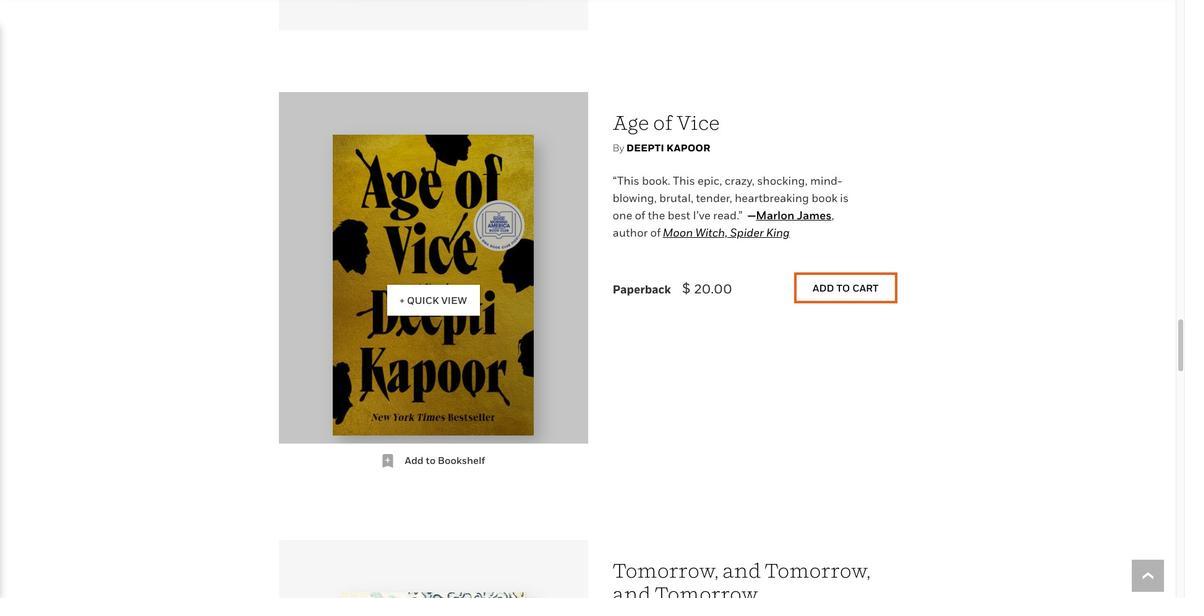 Task type: describe. For each thing, give the bounding box(es) containing it.
add to bookshelf button
[[279, 444, 588, 479]]

of inside "this book. this epic, crazy, shocking, mind- blowing, brutal, tender, heartbreaking book is one of the best i've read."
[[635, 209, 645, 222]]

mind-
[[810, 174, 842, 187]]

0 horizontal spatial and
[[613, 583, 651, 599]]

age of vice by deepti kapoor image
[[333, 135, 534, 436]]

king
[[766, 226, 790, 239]]

— marlon james
[[743, 209, 832, 222]]

by
[[613, 142, 624, 154]]

tomorrow, and tomorrow, and tomorrow
[[613, 559, 871, 599]]

moon witch, spider king link
[[663, 226, 790, 239]]

age of vice link
[[613, 111, 720, 134]]

vice
[[676, 111, 720, 134]]

20.00
[[694, 280, 732, 297]]

brutal,
[[659, 192, 693, 205]]

james
[[797, 209, 832, 222]]

0 vertical spatial of
[[653, 111, 673, 134]]

crazy,
[[725, 174, 755, 187]]

shocking,
[[757, 174, 808, 187]]

is
[[840, 192, 849, 205]]

add for add to bookshelf
[[405, 455, 424, 467]]

paperback
[[613, 283, 671, 296]]

age of vice
[[613, 111, 720, 134]]

to for bookshelf
[[426, 455, 436, 467]]

add to cart
[[813, 282, 879, 294]]

tender,
[[696, 192, 732, 205]]

by deepti kapoor
[[613, 142, 710, 154]]

bookshelf
[[438, 455, 485, 467]]

quick
[[407, 294, 439, 307]]

cart
[[853, 282, 879, 294]]

1 tomorrow, from the left
[[613, 559, 719, 583]]

deepti
[[627, 142, 664, 154]]

, author of
[[613, 209, 834, 239]]

heartbreaking
[[735, 192, 809, 205]]

age
[[613, 111, 649, 134]]

+
[[400, 294, 405, 307]]

kapoor
[[667, 142, 710, 154]]

marlon
[[756, 209, 795, 222]]

—
[[747, 209, 756, 222]]



Task type: vqa. For each thing, say whether or not it's contained in the screenshot.
mind-
yes



Task type: locate. For each thing, give the bounding box(es) containing it.
the
[[648, 209, 665, 222]]

1 horizontal spatial add
[[813, 282, 834, 294]]

moon
[[663, 226, 693, 239]]

0 vertical spatial to
[[837, 282, 850, 294]]

to inside popup button
[[426, 455, 436, 467]]

epic,
[[698, 174, 722, 187]]

0 horizontal spatial to
[[426, 455, 436, 467]]

1 vertical spatial add
[[405, 455, 424, 467]]

0 vertical spatial add
[[813, 282, 834, 294]]

blowing,
[[613, 192, 657, 205]]

+ quick view
[[400, 294, 467, 307]]

witch,
[[696, 226, 728, 239]]

best
[[668, 209, 690, 222]]

of down the
[[650, 226, 661, 239]]

add left bookshelf
[[405, 455, 424, 467]]

to for cart
[[837, 282, 850, 294]]

1 horizontal spatial and
[[723, 559, 761, 583]]

1 horizontal spatial tomorrow,
[[765, 559, 871, 583]]

add for add to cart
[[813, 282, 834, 294]]

of left the
[[635, 209, 645, 222]]

$
[[682, 280, 691, 297]]

$ 20.00
[[679, 280, 732, 297]]

2 tomorrow, from the left
[[765, 559, 871, 583]]

to left bookshelf
[[426, 455, 436, 467]]

add to cart button
[[794, 273, 897, 304]]

tomorrow,
[[613, 559, 719, 583], [765, 559, 871, 583]]

view
[[441, 294, 467, 307]]

add
[[813, 282, 834, 294], [405, 455, 424, 467]]

1 vertical spatial of
[[635, 209, 645, 222]]

2 vertical spatial of
[[650, 226, 661, 239]]

"this
[[613, 174, 639, 187]]

+ quick view button
[[279, 92, 588, 479]]

tomorrow
[[655, 583, 758, 599]]

moon witch, spider king
[[663, 226, 790, 239]]

to left cart
[[837, 282, 850, 294]]

add inside 'add to bookshelf' popup button
[[405, 455, 424, 467]]

this
[[673, 174, 695, 187]]

1 vertical spatial to
[[426, 455, 436, 467]]

book
[[812, 192, 838, 205]]

deepti kapoor link
[[627, 142, 710, 154]]

add left cart
[[813, 282, 834, 294]]

read."
[[713, 209, 743, 222]]

add inside add to cart button
[[813, 282, 834, 294]]

add to bookshelf
[[405, 455, 485, 467]]

of
[[653, 111, 673, 134], [635, 209, 645, 222], [650, 226, 661, 239]]

and
[[723, 559, 761, 583], [613, 583, 651, 599]]

1 horizontal spatial to
[[837, 282, 850, 294]]

to
[[837, 282, 850, 294], [426, 455, 436, 467]]

0 horizontal spatial add
[[405, 455, 424, 467]]

tomorrow, and tomorrow, and tomorrow by gabrielle zevin image
[[341, 593, 526, 599]]

of up by deepti kapoor
[[653, 111, 673, 134]]

to inside button
[[837, 282, 850, 294]]

of inside , author of
[[650, 226, 661, 239]]

author
[[613, 226, 648, 239]]

0 horizontal spatial tomorrow,
[[613, 559, 719, 583]]

book.
[[642, 174, 670, 187]]

"this book. this epic, crazy, shocking, mind- blowing, brutal, tender, heartbreaking book is one of the best i've read."
[[613, 174, 849, 222]]

tomorrow, and tomorrow, and tomorrow link
[[613, 559, 871, 599]]

spider
[[730, 226, 764, 239]]

,
[[832, 209, 834, 222]]

one
[[613, 209, 632, 222]]

i've
[[693, 209, 711, 222]]

marlon james link
[[756, 209, 832, 222]]



